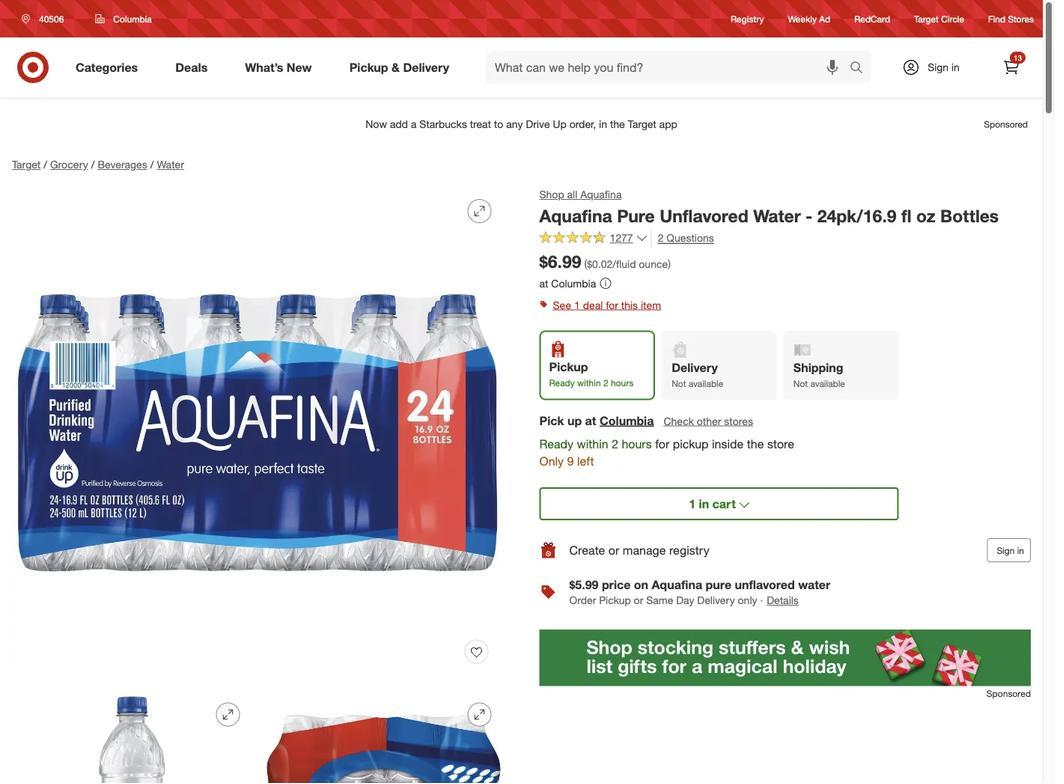 Task type: vqa. For each thing, say whether or not it's contained in the screenshot.
stores
yes



Task type: locate. For each thing, give the bounding box(es) containing it.
0 vertical spatial within
[[577, 377, 601, 388]]

delivery
[[403, 60, 449, 75], [672, 360, 718, 375], [697, 594, 735, 607]]

0 vertical spatial for
[[606, 298, 618, 311]]

2 vertical spatial pickup
[[599, 594, 631, 607]]

at right the "up"
[[585, 413, 596, 428]]

at
[[539, 277, 548, 290], [585, 413, 596, 428]]

sign in link
[[889, 51, 983, 84]]

1 vertical spatial in
[[699, 496, 709, 511]]

pickup up the "up"
[[549, 360, 588, 374]]

2 vertical spatial aquafina
[[652, 577, 702, 592]]

for
[[606, 298, 618, 311], [655, 436, 669, 451]]

within up pick up at columbia
[[577, 377, 601, 388]]

circle
[[941, 13, 964, 24]]

1 horizontal spatial or
[[634, 594, 643, 607]]

(
[[584, 258, 587, 271]]

0 horizontal spatial pickup
[[349, 60, 388, 75]]

2 up pick up at columbia
[[603, 377, 608, 388]]

delivery up check other stores
[[672, 360, 718, 375]]

advertisement region
[[0, 106, 1043, 142], [539, 630, 1031, 687]]

at down '$6.99' in the top of the page
[[539, 277, 548, 290]]

available inside delivery not available
[[689, 378, 723, 389]]

aquafina
[[580, 188, 622, 201], [539, 205, 612, 226], [652, 577, 702, 592]]

0 vertical spatial 1
[[574, 298, 580, 311]]

water left -
[[753, 205, 801, 226]]

2 not from the left
[[793, 378, 808, 389]]

2 vertical spatial delivery
[[697, 594, 735, 607]]

0 horizontal spatial for
[[606, 298, 618, 311]]

0 vertical spatial target
[[914, 13, 939, 24]]

unflavored
[[735, 577, 795, 592]]

1 horizontal spatial target
[[914, 13, 939, 24]]

0 horizontal spatial columbia
[[113, 13, 152, 24]]

1 vertical spatial water
[[753, 205, 801, 226]]

available down shipping
[[810, 378, 845, 389]]

1
[[574, 298, 580, 311], [689, 496, 696, 511]]

not down shipping
[[793, 378, 808, 389]]

1 inside "link"
[[574, 298, 580, 311]]

for down check
[[655, 436, 669, 451]]

pickup down price
[[599, 594, 631, 607]]

1 available from the left
[[689, 378, 723, 389]]

hours up columbia button
[[611, 377, 633, 388]]

0 horizontal spatial sign in
[[928, 61, 960, 74]]

hours inside pickup ready within 2 hours
[[611, 377, 633, 388]]

aquafina down all
[[539, 205, 612, 226]]

search button
[[843, 51, 879, 87]]

1 horizontal spatial pickup
[[549, 360, 588, 374]]

0 vertical spatial delivery
[[403, 60, 449, 75]]

2 up the ounce
[[658, 231, 664, 245]]

1 vertical spatial sign
[[997, 545, 1015, 556]]

see 1 deal for this item
[[553, 298, 661, 311]]

1 vertical spatial advertisement region
[[539, 630, 1031, 687]]

2 vertical spatial 2
[[612, 436, 618, 451]]

0 vertical spatial columbia
[[113, 13, 152, 24]]

/fluid
[[613, 258, 636, 271]]

0 vertical spatial at
[[539, 277, 548, 290]]

0 vertical spatial ready
[[549, 377, 575, 388]]

pickup left &
[[349, 60, 388, 75]]

1 vertical spatial 1
[[689, 496, 696, 511]]

2 horizontal spatial in
[[1017, 545, 1024, 556]]

water for /
[[157, 158, 184, 171]]

target left circle
[[914, 13, 939, 24]]

0 horizontal spatial sign
[[928, 61, 949, 74]]

0 vertical spatial water
[[157, 158, 184, 171]]

0 horizontal spatial at
[[539, 277, 548, 290]]

target left the grocery link
[[12, 158, 41, 171]]

0 horizontal spatial target
[[12, 158, 41, 171]]

for left the this
[[606, 298, 618, 311]]

registry link
[[731, 12, 764, 25]]

2 horizontal spatial pickup
[[599, 594, 631, 607]]

left
[[577, 453, 594, 468]]

water inside shop all aquafina aquafina pure unflavored water - 24pk/16.9 fl oz bottles
[[753, 205, 801, 226]]

on
[[634, 577, 648, 592]]

delivery right &
[[403, 60, 449, 75]]

pickup
[[349, 60, 388, 75], [549, 360, 588, 374], [599, 594, 631, 607]]

delivery down pure
[[697, 594, 735, 607]]

0 vertical spatial or
[[608, 543, 619, 557]]

hours down columbia button
[[622, 436, 652, 451]]

0 horizontal spatial /
[[44, 158, 47, 171]]

or right the create
[[608, 543, 619, 557]]

1 vertical spatial pickup
[[549, 360, 588, 374]]

not for shipping
[[793, 378, 808, 389]]

0 horizontal spatial available
[[689, 378, 723, 389]]

aquafina right all
[[580, 188, 622, 201]]

hours
[[611, 377, 633, 388], [622, 436, 652, 451]]

within
[[577, 377, 601, 388], [577, 436, 608, 451]]

not up check
[[672, 378, 686, 389]]

aquafina for pure
[[652, 577, 702, 592]]

pick
[[539, 413, 564, 428]]

0 horizontal spatial water
[[157, 158, 184, 171]]

what's
[[245, 60, 283, 75]]

create
[[569, 543, 605, 557]]

1 vertical spatial or
[[634, 594, 643, 607]]

2 vertical spatial in
[[1017, 545, 1024, 556]]

0 horizontal spatial 1
[[574, 298, 580, 311]]

in inside button
[[1017, 545, 1024, 556]]

for inside ready within 2 hours for pickup inside the store only 9 left
[[655, 436, 669, 451]]

0 vertical spatial in
[[951, 61, 960, 74]]

pickup inside pickup ready within 2 hours
[[549, 360, 588, 374]]

13 link
[[995, 51, 1028, 84]]

1 vertical spatial 2
[[603, 377, 608, 388]]

target / grocery / beverages / water
[[12, 158, 184, 171]]

0 vertical spatial hours
[[611, 377, 633, 388]]

2 questions
[[658, 231, 714, 245]]

ready up "only"
[[539, 436, 573, 451]]

inside
[[712, 436, 744, 451]]

available up check other stores
[[689, 378, 723, 389]]

2 inside pickup ready within 2 hours
[[603, 377, 608, 388]]

1 horizontal spatial /
[[91, 158, 95, 171]]

0 vertical spatial advertisement region
[[0, 106, 1043, 142]]

check
[[664, 414, 694, 427]]

weekly ad
[[788, 13, 830, 24]]

0 horizontal spatial not
[[672, 378, 686, 389]]

0 horizontal spatial or
[[608, 543, 619, 557]]

what's new
[[245, 60, 312, 75]]

not
[[672, 378, 686, 389], [793, 378, 808, 389]]

not for delivery
[[672, 378, 686, 389]]

1 vertical spatial aquafina
[[539, 205, 612, 226]]

aquafina inside $5.99 price on aquafina pure unflavored water order pickup or same day delivery only ∙ details
[[652, 577, 702, 592]]

2 down columbia button
[[612, 436, 618, 451]]

columbia up categories link
[[113, 13, 152, 24]]

manage
[[623, 543, 666, 557]]

/ right target link
[[44, 158, 47, 171]]

target circle
[[914, 13, 964, 24]]

1 vertical spatial ready
[[539, 436, 573, 451]]

$5.99 price on aquafina pure unflavored water link
[[569, 577, 830, 592]]

available inside shipping not available
[[810, 378, 845, 389]]

pickup & delivery link
[[337, 51, 468, 84]]

1 horizontal spatial not
[[793, 378, 808, 389]]

/
[[44, 158, 47, 171], [91, 158, 95, 171], [150, 158, 154, 171]]

1 horizontal spatial available
[[810, 378, 845, 389]]

/ right grocery
[[91, 158, 95, 171]]

find stores link
[[988, 12, 1034, 25]]

2 horizontal spatial 2
[[658, 231, 664, 245]]

0 horizontal spatial 2
[[603, 377, 608, 388]]

1 vertical spatial for
[[655, 436, 669, 451]]

2
[[658, 231, 664, 245], [603, 377, 608, 388], [612, 436, 618, 451]]

shop all aquafina aquafina pure unflavored water - 24pk/16.9 fl oz bottles
[[539, 188, 999, 226]]

weekly
[[788, 13, 817, 24]]

water right "beverages"
[[157, 158, 184, 171]]

ready inside pickup ready within 2 hours
[[549, 377, 575, 388]]

1 horizontal spatial water
[[753, 205, 801, 226]]

1 horizontal spatial in
[[951, 61, 960, 74]]

1 vertical spatial sign in
[[997, 545, 1024, 556]]

deals
[[175, 60, 208, 75]]

1 vertical spatial columbia
[[551, 277, 596, 290]]

1 vertical spatial target
[[12, 158, 41, 171]]

sponsored
[[987, 688, 1031, 699]]

pure
[[617, 205, 655, 226]]

3 / from the left
[[150, 158, 154, 171]]

or down "on"
[[634, 594, 643, 607]]

2 / from the left
[[91, 158, 95, 171]]

target for target / grocery / beverages / water
[[12, 158, 41, 171]]

beverages
[[98, 158, 147, 171]]

grocery
[[50, 158, 88, 171]]

0 vertical spatial sign
[[928, 61, 949, 74]]

details button
[[766, 592, 799, 609]]

2 available from the left
[[810, 378, 845, 389]]

1 horizontal spatial 2
[[612, 436, 618, 451]]

columbia button
[[86, 5, 161, 32]]

columbia down (
[[551, 277, 596, 290]]

sign inside sign in button
[[997, 545, 1015, 556]]

What can we help you find? suggestions appear below search field
[[486, 51, 853, 84]]

1 left cart
[[689, 496, 696, 511]]

find
[[988, 13, 1005, 24]]

water
[[157, 158, 184, 171], [753, 205, 801, 226]]

only
[[539, 453, 564, 468]]

ready
[[549, 377, 575, 388], [539, 436, 573, 451]]

within up left
[[577, 436, 608, 451]]

1 horizontal spatial for
[[655, 436, 669, 451]]

within inside ready within 2 hours for pickup inside the store only 9 left
[[577, 436, 608, 451]]

not inside shipping not available
[[793, 378, 808, 389]]

not inside delivery not available
[[672, 378, 686, 389]]

available
[[689, 378, 723, 389], [810, 378, 845, 389]]

0 vertical spatial aquafina
[[580, 188, 622, 201]]

target for target circle
[[914, 13, 939, 24]]

0 vertical spatial 2
[[658, 231, 664, 245]]

price
[[602, 577, 631, 592]]

0 vertical spatial pickup
[[349, 60, 388, 75]]

1 horizontal spatial sign
[[997, 545, 1015, 556]]

/ left water link
[[150, 158, 154, 171]]

shipping
[[793, 360, 843, 375]]

1 vertical spatial hours
[[622, 436, 652, 451]]

1 horizontal spatial columbia
[[551, 277, 596, 290]]

image gallery element
[[12, 187, 503, 783]]

columbia up ready within 2 hours for pickup inside the store only 9 left
[[600, 413, 654, 428]]

only
[[738, 594, 757, 607]]

1 not from the left
[[672, 378, 686, 389]]

1 vertical spatial delivery
[[672, 360, 718, 375]]

shipping not available
[[793, 360, 845, 389]]

find stores
[[988, 13, 1034, 24]]

pickup inside 'link'
[[349, 60, 388, 75]]

aquafina up day
[[652, 577, 702, 592]]

0 vertical spatial sign in
[[928, 61, 960, 74]]

unflavored
[[660, 205, 748, 226]]

1 right see on the top
[[574, 298, 580, 311]]

sign
[[928, 61, 949, 74], [997, 545, 1015, 556]]

)
[[668, 258, 671, 271]]

2 horizontal spatial columbia
[[600, 413, 654, 428]]

1 vertical spatial within
[[577, 436, 608, 451]]

ready up the pick
[[549, 377, 575, 388]]

2 horizontal spatial /
[[150, 158, 154, 171]]

stores
[[724, 414, 753, 427]]

1 horizontal spatial at
[[585, 413, 596, 428]]

1 horizontal spatial sign in
[[997, 545, 1024, 556]]

columbia
[[113, 13, 152, 24], [551, 277, 596, 290], [600, 413, 654, 428]]

available for delivery
[[689, 378, 723, 389]]



Task type: describe. For each thing, give the bounding box(es) containing it.
$5.99
[[569, 577, 598, 592]]

columbia button
[[600, 412, 654, 429]]

ready inside ready within 2 hours for pickup inside the store only 9 left
[[539, 436, 573, 451]]

registry
[[669, 543, 709, 557]]

pickup
[[673, 436, 709, 451]]

for inside the see 1 deal for this item "link"
[[606, 298, 618, 311]]

sign in button
[[987, 538, 1031, 562]]

available for shipping
[[810, 378, 845, 389]]

up
[[567, 413, 582, 428]]

target link
[[12, 158, 41, 171]]

shop
[[539, 188, 564, 201]]

water
[[798, 577, 830, 592]]

aquafina pure unflavored water - 24pk/16.9 fl oz bottles, 2 of 4 image
[[12, 691, 252, 783]]

at columbia
[[539, 277, 596, 290]]

sign in inside 'link'
[[928, 61, 960, 74]]

questions
[[666, 231, 714, 245]]

13
[[1014, 53, 1022, 62]]

item
[[641, 298, 661, 311]]

beverages link
[[98, 158, 147, 171]]

hours inside ready within 2 hours for pickup inside the store only 9 left
[[622, 436, 652, 451]]

&
[[392, 60, 400, 75]]

sign inside sign in 'link'
[[928, 61, 949, 74]]

2 questions link
[[651, 230, 714, 247]]

weekly ad link
[[788, 12, 830, 25]]

aquafina pure unflavored water - 24pk/16.9 fl oz bottles, 3 of 4 image
[[264, 691, 503, 783]]

registry
[[731, 13, 764, 24]]

in inside 'link'
[[951, 61, 960, 74]]

what's new link
[[232, 51, 331, 84]]

$5.99 price on aquafina pure unflavored water order pickup or same day delivery only ∙ details
[[569, 577, 830, 607]]

1 / from the left
[[44, 158, 47, 171]]

40506
[[39, 13, 64, 24]]

grocery link
[[50, 158, 88, 171]]

1 in cart for aquafina pure unflavored water - 24pk/16.9 fl oz bottles element
[[689, 496, 736, 511]]

aquafina for pure
[[539, 205, 612, 226]]

target circle link
[[914, 12, 964, 25]]

categories
[[76, 60, 138, 75]]

oz
[[916, 205, 935, 226]]

deals link
[[163, 51, 226, 84]]

$6.99 ( $0.02 /fluid ounce )
[[539, 251, 671, 272]]

other
[[697, 414, 721, 427]]

fl
[[901, 205, 911, 226]]

water link
[[157, 158, 184, 171]]

9
[[567, 453, 574, 468]]

24pk/16.9
[[817, 205, 897, 226]]

2 inside ready within 2 hours for pickup inside the store only 9 left
[[612, 436, 618, 451]]

1277
[[610, 231, 633, 245]]

check other stores button
[[663, 413, 754, 429]]

this
[[621, 298, 638, 311]]

see
[[553, 298, 571, 311]]

delivery inside 'link'
[[403, 60, 449, 75]]

1 vertical spatial at
[[585, 413, 596, 428]]

delivery inside delivery not available
[[672, 360, 718, 375]]

categories link
[[63, 51, 157, 84]]

0 horizontal spatial in
[[699, 496, 709, 511]]

ready within 2 hours for pickup inside the store only 9 left
[[539, 436, 794, 468]]

pickup & delivery
[[349, 60, 449, 75]]

stores
[[1008, 13, 1034, 24]]

or inside $5.99 price on aquafina pure unflavored water order pickup or same day delivery only ∙ details
[[634, 594, 643, 607]]

pickup for &
[[349, 60, 388, 75]]

1 horizontal spatial 1
[[689, 496, 696, 511]]

create or manage registry
[[569, 543, 709, 557]]

water for unflavored
[[753, 205, 801, 226]]

search
[[843, 61, 879, 76]]

order
[[569, 594, 596, 607]]

sign in inside button
[[997, 545, 1024, 556]]

deal
[[583, 298, 603, 311]]

store
[[767, 436, 794, 451]]

details
[[767, 594, 799, 607]]

-
[[805, 205, 813, 226]]

all
[[567, 188, 577, 201]]

2 vertical spatial columbia
[[600, 413, 654, 428]]

pickup ready within 2 hours
[[549, 360, 633, 388]]

40506 button
[[12, 5, 80, 32]]

2 inside 2 questions link
[[658, 231, 664, 245]]

pickup for ready
[[549, 360, 588, 374]]

day
[[676, 594, 694, 607]]

1 in cart
[[689, 496, 736, 511]]

pickup inside $5.99 price on aquafina pure unflavored water order pickup or same day delivery only ∙ details
[[599, 594, 631, 607]]

aquafina pure unflavored water - 24pk/16.9 fl oz bottles, 1 of 4 image
[[12, 187, 503, 679]]

delivery inside $5.99 price on aquafina pure unflavored water order pickup or same day delivery only ∙ details
[[697, 594, 735, 607]]

cart
[[712, 496, 736, 511]]

pick up at columbia
[[539, 413, 654, 428]]

columbia inside dropdown button
[[113, 13, 152, 24]]

∙
[[760, 594, 763, 607]]

ounce
[[639, 258, 668, 271]]

redcard
[[854, 13, 890, 24]]

the
[[747, 436, 764, 451]]

within inside pickup ready within 2 hours
[[577, 377, 601, 388]]

same
[[646, 594, 673, 607]]

bottles
[[940, 205, 999, 226]]

ad
[[819, 13, 830, 24]]

pure
[[706, 577, 731, 592]]

$0.02
[[587, 258, 613, 271]]

$6.99
[[539, 251, 581, 272]]

see 1 deal for this item link
[[539, 294, 1031, 315]]



